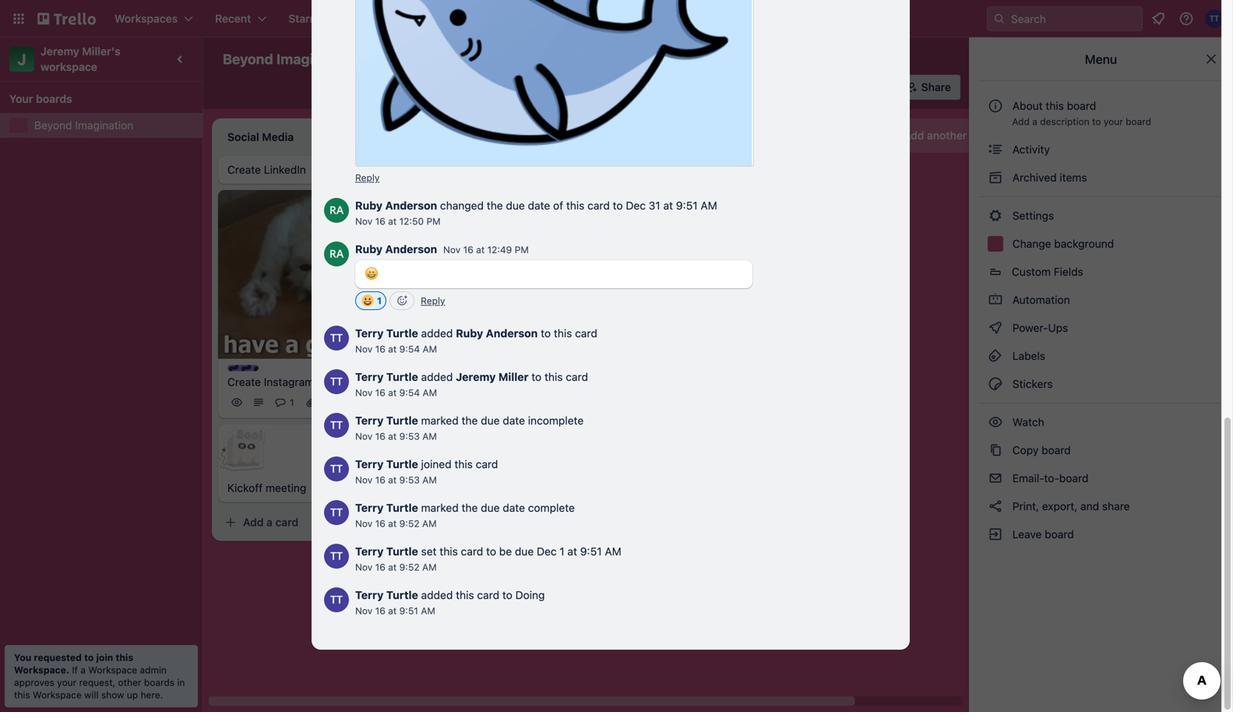 Task type: vqa. For each thing, say whether or not it's contained in the screenshot.


Task type: describe. For each thing, give the bounding box(es) containing it.
date for complete
[[503, 502, 525, 515]]

terry turtle (terryturtle) image for added
[[324, 326, 349, 351]]

add down kickoff
[[243, 516, 264, 529]]

leave
[[1013, 528, 1042, 541]]

nov inside terry turtle marked the due date incomplete nov 16 at 9:53 am
[[355, 431, 373, 442]]

sm image for archived items
[[988, 170, 1004, 185]]

sm image for watch
[[988, 415, 1004, 430]]

jeremy inside jeremy miller's workspace
[[41, 45, 79, 58]]

pm inside the ruby anderson nov 16 at 12:49 pm
[[515, 245, 529, 255]]

nov inside terry turtle marked the due date complete nov 16 at 9:52 am
[[355, 518, 373, 529]]

thoughts
[[465, 163, 507, 174]]

background
[[1055, 237, 1115, 250]]

copy
[[1013, 444, 1039, 457]]

terry turtle joined this card nov 16 at 9:53 am
[[355, 458, 498, 486]]

terry turtle (terryturtle) image for marked the due date incomplete
[[324, 413, 349, 438]]

meeting
[[266, 482, 307, 495]]

fields
[[1054, 265, 1084, 278]]

power- inside button
[[598, 81, 635, 94]]

approves
[[14, 677, 55, 688]]

archived items link
[[979, 165, 1224, 190]]

add a card for add a card button to the top
[[465, 416, 520, 429]]

power-ups button
[[567, 75, 664, 100]]

turtle for terry turtle added this card to doing nov 16 at 9:51 am
[[386, 589, 418, 602]]

primary element
[[0, 0, 1234, 37]]

at inside 'terry turtle joined this card nov 16 at 9:53 am'
[[388, 475, 397, 486]]

another
[[928, 129, 968, 142]]

ups inside the power-ups link
[[1049, 322, 1069, 334]]

admin
[[140, 665, 167, 676]]

at inside terry turtle added ruby anderson to this card nov 16 at 9:54 am
[[388, 344, 397, 355]]

dec 31
[[489, 360, 520, 371]]

to-
[[1045, 472, 1060, 485]]

your
[[9, 92, 33, 105]]

this inside the you requested to join this workspace.
[[116, 652, 133, 663]]

nov 16 at 9:51 am link
[[355, 606, 436, 617]]

this inside terry turtle added ruby anderson to this card nov 16 at 9:54 am
[[554, 327, 572, 340]]

request,
[[79, 677, 115, 688]]

the for of
[[487, 199, 503, 212]]

nov 16 at 12:49 pm link
[[443, 245, 529, 255]]

1 vertical spatial workspace
[[88, 665, 137, 676]]

sm image for automation
[[988, 292, 1004, 308]]

turtle for terry turtle added jeremy miller to this card nov 16 at 9:54 am
[[386, 371, 418, 384]]

terry turtle added this card to doing nov 16 at 9:51 am
[[355, 589, 545, 617]]

email-
[[1013, 472, 1045, 485]]

in
[[177, 677, 185, 688]]

added for jeremy miller
[[421, 371, 453, 384]]

sm image for activity
[[988, 142, 1004, 157]]

0 vertical spatial add a card button
[[440, 410, 614, 435]]

turtle for terry turtle set this card to be due dec 1 at 9:51 am nov 16 at 9:52 am
[[386, 545, 418, 558]]

am inside terry turtle added ruby anderson to this card nov 16 at 9:54 am
[[423, 344, 437, 355]]

this inside the 'terry turtle set this card to be due dec 1 at 9:51 am nov 16 at 9:52 am'
[[440, 545, 458, 558]]

create from template… image
[[399, 517, 412, 529]]

nov inside 'terry turtle joined this card nov 16 at 9:53 am'
[[355, 475, 373, 486]]

card inside ruby anderson changed the due date of this card to dec 31 at 9:51 am nov 16 at 12:50 pm
[[588, 199, 610, 212]]

a down terry turtle added jeremy miller to this card nov 16 at 9:54 am
[[488, 416, 494, 429]]

1 inside the 'terry turtle set this card to be due dec 1 at 9:51 am nov 16 at 9:52 am'
[[560, 545, 565, 558]]

activity link
[[979, 137, 1224, 162]]

Board name text field
[[215, 47, 364, 72]]

terry turtle marked the due date complete nov 16 at 9:52 am
[[355, 502, 575, 529]]

16 inside terry turtle marked the due date complete nov 16 at 9:52 am
[[375, 518, 386, 529]]

power-ups inside power-ups button
[[598, 81, 655, 94]]

terry for terry turtle set this card to be due dec 1 at 9:51 am nov 16 at 9:52 am
[[355, 545, 384, 558]]

create instagram link
[[228, 375, 408, 390]]

imagination inside beyond imagination text field
[[277, 51, 356, 67]]

instagram
[[264, 376, 314, 389]]

board link
[[528, 47, 595, 72]]

1 vertical spatial ruby anderson (rubyanderson7) image
[[614, 378, 633, 396]]

stickers link
[[979, 372, 1224, 397]]

9:51 inside terry turtle added this card to doing nov 16 at 9:51 am
[[400, 606, 419, 617]]

menu
[[1086, 52, 1118, 67]]

about this board add a description to your board
[[1013, 99, 1152, 127]]

watch link
[[979, 410, 1224, 435]]

card inside 'terry turtle joined this card nov 16 at 9:53 am'
[[476, 458, 498, 471]]

create linkedin link
[[228, 162, 408, 178]]

terry for terry turtle added ruby anderson to this card nov 16 at 9:54 am
[[355, 327, 384, 340]]

dec inside option
[[489, 360, 507, 371]]

jeremy miller (jeremymiller198) image
[[853, 76, 875, 98]]

nov inside terry turtle added ruby anderson to this card nov 16 at 9:54 am
[[355, 344, 373, 355]]

16 inside ruby anderson changed the due date of this card to dec 31 at 9:51 am nov 16 at 12:50 pm
[[375, 216, 386, 227]]

a inside about this board add a description to your board
[[1033, 116, 1038, 127]]

create linkedin
[[228, 163, 306, 176]]

leave board link
[[979, 522, 1224, 547]]

miller
[[499, 371, 529, 384]]

board up description
[[1068, 99, 1097, 112]]

add inside about this board add a description to your board
[[1013, 116, 1030, 127]]

workspace visible
[[423, 53, 516, 65]]

add left 'another'
[[904, 129, 925, 142]]

31 inside ruby anderson changed the due date of this card to dec 31 at 9:51 am nov 16 at 12:50 pm
[[649, 199, 661, 212]]

about
[[1013, 99, 1043, 112]]

9:51 inside the 'terry turtle set this card to be due dec 1 at 9:51 am nov 16 at 9:52 am'
[[580, 545, 602, 558]]

create for create
[[461, 12, 496, 25]]

this inside about this board add a description to your board
[[1046, 99, 1065, 112]]

create instagram
[[228, 376, 314, 389]]

terry turtle added ruby anderson to this card nov 16 at 9:54 am
[[355, 327, 598, 355]]

grinning image
[[365, 267, 379, 281]]

to inside terry turtle added ruby anderson to this card nov 16 at 9:54 am
[[541, 327, 551, 340]]

ruby anderson changed the due date of this card to dec 31 at 9:51 am nov 16 at 12:50 pm
[[355, 199, 718, 227]]

nov 16 at 9:52 am link for set this card to be due dec 1 at 9:51 am
[[355, 562, 437, 573]]

1 horizontal spatial reply link
[[421, 296, 445, 306]]

due for incomplete
[[481, 414, 500, 427]]

anderson for changed
[[385, 199, 437, 212]]

your inside if a workspace admin approves your request, other boards in this workspace will show up here.
[[57, 677, 77, 688]]

at inside terry turtle marked the due date complete nov 16 at 9:52 am
[[388, 518, 397, 529]]

and
[[1081, 500, 1100, 513]]

9:53 inside 'terry turtle joined this card nov 16 at 9:53 am'
[[400, 475, 420, 486]]

sm image for leave board
[[988, 527, 1004, 542]]

imagination inside beyond imagination link
[[75, 119, 133, 132]]

list
[[970, 129, 986, 142]]

sm image for labels
[[988, 348, 1004, 364]]

turtle for terry turtle marked the due date complete nov 16 at 9:52 am
[[386, 502, 418, 515]]

card down miller at the bottom of the page
[[497, 416, 520, 429]]

am inside 'terry turtle joined this card nov 16 at 9:53 am'
[[423, 475, 437, 486]]

change background
[[1010, 237, 1115, 250]]

miller's
[[82, 45, 121, 58]]

nov inside the ruby anderson nov 16 at 12:49 pm
[[443, 245, 461, 255]]

this inside if a workspace admin approves your request, other boards in this workspace will show up here.
[[14, 690, 30, 701]]

nov 16 at 9:53 am link for joined this card
[[355, 475, 437, 486]]

workspace.
[[14, 665, 69, 676]]

stickers
[[1010, 378, 1053, 390]]

0 horizontal spatial workspace
[[33, 690, 82, 701]]

j
[[17, 50, 26, 68]]

to inside terry turtle added this card to doing nov 16 at 9:51 am
[[503, 589, 513, 602]]

changed
[[440, 199, 484, 212]]

9:52 inside terry turtle marked the due date complete nov 16 at 9:52 am
[[400, 518, 420, 529]]

custom fields
[[1012, 265, 1084, 278]]

anderson inside terry turtle added ruby anderson to this card nov 16 at 9:54 am
[[486, 327, 538, 340]]

email-to-board
[[1010, 472, 1089, 485]]

you requested to join this workspace.
[[14, 652, 133, 676]]

add another list button
[[876, 118, 1088, 153]]

print,
[[1013, 500, 1040, 513]]

due for complete
[[481, 502, 500, 515]]

sm image for print, export, and share
[[988, 499, 1004, 514]]

custom fields button
[[979, 260, 1224, 284]]

color: bold red, title: "thoughts" element
[[449, 162, 507, 174]]

you
[[14, 652, 31, 663]]

labels link
[[979, 344, 1224, 369]]

visible
[[483, 53, 516, 65]]

this inside terry turtle added jeremy miller to this card nov 16 at 9:54 am
[[545, 371, 563, 384]]

of
[[553, 199, 564, 212]]

board inside 'link'
[[1042, 444, 1071, 457]]

am inside terry turtle marked the due date complete nov 16 at 9:52 am
[[422, 518, 437, 529]]

automation inside button
[[689, 81, 749, 94]]

kickoff meeting
[[228, 482, 307, 495]]

workspace inside button
[[423, 53, 480, 65]]

card inside the 'terry turtle set this card to be due dec 1 at 9:51 am nov 16 at 9:52 am'
[[461, 545, 483, 558]]

due for of
[[506, 199, 525, 212]]

email-to-board link
[[979, 466, 1224, 491]]

compliment
[[449, 338, 510, 351]]

the for incomplete
[[462, 414, 478, 427]]

jeremy miller's workspace
[[41, 45, 123, 73]]

nov inside terry turtle added jeremy miller to this card nov 16 at 9:54 am
[[355, 388, 373, 398]]

power-ups link
[[979, 316, 1224, 341]]

automation button
[[668, 75, 758, 100]]

change background link
[[979, 231, 1224, 256]]

terry turtle added jeremy miller to this card nov 16 at 9:54 am
[[355, 371, 588, 398]]

pm inside ruby anderson changed the due date of this card to dec 31 at 9:51 am nov 16 at 12:50 pm
[[427, 216, 441, 227]]

am inside terry turtle added this card to doing nov 16 at 9:51 am
[[421, 606, 436, 617]]

sm image for email-to-board
[[988, 471, 1004, 486]]

terry for terry turtle marked the due date complete nov 16 at 9:52 am
[[355, 502, 384, 515]]

this inside terry turtle added this card to doing nov 16 at 9:51 am
[[456, 589, 474, 602]]

1 vertical spatial ruby anderson (rubyanderson7) image
[[324, 242, 349, 267]]

0 horizontal spatial add a card button
[[218, 510, 393, 535]]

sm image for stickers
[[988, 376, 1004, 392]]

16 inside the 'terry turtle set this card to be due dec 1 at 9:51 am nov 16 at 9:52 am'
[[375, 562, 386, 573]]

am inside terry turtle marked the due date incomplete nov 16 at 9:53 am
[[423, 431, 437, 442]]

to inside terry turtle added jeremy miller to this card nov 16 at 9:54 am
[[532, 371, 542, 384]]

add reaction image
[[390, 292, 415, 310]]

your boards with 1 items element
[[9, 90, 185, 108]]

ruby anderson nov 16 at 12:49 pm
[[355, 243, 529, 256]]

board
[[555, 53, 586, 65]]

date for of
[[528, 199, 550, 212]]

ruby inside terry turtle added ruby anderson to this card nov 16 at 9:54 am
[[456, 327, 483, 340]]

Dec 31 checkbox
[[471, 356, 524, 374]]

if
[[72, 665, 78, 676]]

am inside terry turtle added jeremy miller to this card nov 16 at 9:54 am
[[423, 388, 437, 398]]

jeremy inside terry turtle added jeremy miller to this card nov 16 at 9:54 am
[[456, 371, 496, 384]]

0 vertical spatial 1
[[377, 296, 382, 306]]

am inside ruby anderson changed the due date of this card to dec 31 at 9:51 am nov 16 at 12:50 pm
[[701, 199, 718, 212]]

card inside terry turtle added ruby anderson to this card nov 16 at 9:54 am
[[575, 327, 598, 340]]

archived
[[1013, 171, 1057, 184]]

1 horizontal spatial automation
[[1010, 293, 1071, 306]]

terry turtle (terryturtle) image for at
[[324, 457, 349, 482]]

back to home image
[[37, 6, 96, 31]]

other
[[118, 677, 141, 688]]

sm image inside the automation button
[[668, 75, 689, 97]]

nov 16 at 12:50 pm link
[[355, 216, 441, 227]]

nov 16 at 9:53 am link for marked the due date incomplete
[[355, 431, 437, 442]]

board down export,
[[1045, 528, 1075, 541]]

here.
[[141, 690, 163, 701]]

compliment the chef link
[[449, 337, 630, 353]]

share button
[[900, 75, 961, 100]]

print, export, and share link
[[979, 494, 1224, 519]]



Task type: locate. For each thing, give the bounding box(es) containing it.
2 vertical spatial anderson
[[486, 327, 538, 340]]

reply right add reaction image
[[421, 296, 445, 306]]

card right of
[[588, 199, 610, 212]]

this inside 'terry turtle joined this card nov 16 at 9:53 am'
[[455, 458, 473, 471]]

ruby anderson (rubyanderson7) image
[[873, 76, 895, 98], [324, 242, 349, 267]]

imagination left star or unstar board image
[[277, 51, 356, 67]]

board up activity link
[[1126, 116, 1152, 127]]

a right the if
[[81, 665, 86, 676]]

your boards
[[9, 92, 72, 105]]

turtle for terry turtle joined this card nov 16 at 9:53 am
[[386, 458, 418, 471]]

nov 16 at 9:54 am link for ruby anderson
[[355, 344, 437, 355]]

turtle inside terry turtle marked the due date complete nov 16 at 9:52 am
[[386, 502, 418, 515]]

date inside terry turtle marked the due date complete nov 16 at 9:52 am
[[503, 502, 525, 515]]

0 horizontal spatial jeremy
[[41, 45, 79, 58]]

export,
[[1043, 500, 1078, 513]]

turtle inside terry turtle added ruby anderson to this card nov 16 at 9:54 am
[[386, 327, 418, 340]]

jeremy miller (jeremymiller198) image
[[592, 378, 611, 396], [393, 393, 412, 412]]

the up the 'terry turtle set this card to be due dec 1 at 9:51 am nov 16 at 9:52 am' at the bottom
[[462, 502, 478, 515]]

terry inside the 'terry turtle set this card to be due dec 1 at 9:51 am nov 16 at 9:52 am'
[[355, 545, 384, 558]]

16 inside terry turtle added this card to doing nov 16 at 9:51 am
[[375, 606, 386, 617]]

0 vertical spatial boards
[[36, 92, 72, 105]]

0 vertical spatial your
[[1104, 116, 1124, 127]]

1 horizontal spatial ruby anderson (rubyanderson7) image
[[873, 76, 895, 98]]

jeremy miller (jeremymiller198) image down compliment the chef link
[[592, 378, 611, 396]]

the for complete
[[462, 502, 478, 515]]

1 vertical spatial 9:54
[[400, 388, 420, 398]]

turtle for terry turtle marked the due date incomplete nov 16 at 9:53 am
[[386, 414, 418, 427]]

anderson up 12:50
[[385, 199, 437, 212]]

9:54 inside terry turtle added jeremy miller to this card nov 16 at 9:54 am
[[400, 388, 420, 398]]

workspace
[[423, 53, 480, 65], [88, 665, 137, 676], [33, 690, 82, 701]]

1 vertical spatial added
[[421, 371, 453, 384]]

2 nov 16 at 9:52 am link from the top
[[355, 562, 437, 573]]

create up 'workspace visible'
[[461, 12, 496, 25]]

dec inside ruby anderson changed the due date of this card to dec 31 at 9:51 am nov 16 at 12:50 pm
[[626, 199, 646, 212]]

add another list
[[904, 129, 986, 142]]

3 terry from the top
[[355, 414, 384, 427]]

3
[[546, 360, 552, 371]]

2 vertical spatial dec
[[537, 545, 557, 558]]

boards inside if a workspace admin approves your request, other boards in this workspace will show up here.
[[144, 677, 175, 688]]

marked inside terry turtle marked the due date complete nov 16 at 9:52 am
[[421, 502, 459, 515]]

1 horizontal spatial pm
[[515, 245, 529, 255]]

nov
[[355, 216, 373, 227], [443, 245, 461, 255], [355, 344, 373, 355], [355, 388, 373, 398], [355, 431, 373, 442], [355, 475, 373, 486], [355, 518, 373, 529], [355, 562, 373, 573], [355, 606, 373, 617]]

at inside terry turtle marked the due date incomplete nov 16 at 9:53 am
[[388, 431, 397, 442]]

4 turtle from the top
[[386, 458, 418, 471]]

1 vertical spatial reply
[[421, 296, 445, 306]]

3 sm image from the top
[[988, 320, 1004, 336]]

at inside terry turtle added jeremy miller to this card nov 16 at 9:54 am
[[388, 388, 397, 398]]

nov 16 at 9:52 am link up set
[[355, 518, 437, 529]]

dec
[[626, 199, 646, 212], [489, 360, 507, 371], [537, 545, 557, 558]]

3 added from the top
[[421, 589, 453, 602]]

terry
[[355, 327, 384, 340], [355, 371, 384, 384], [355, 414, 384, 427], [355, 458, 384, 471], [355, 502, 384, 515], [355, 545, 384, 558], [355, 589, 384, 602]]

anderson for nov
[[385, 243, 437, 256]]

sm image
[[668, 75, 689, 97], [988, 142, 1004, 157], [988, 208, 1004, 224], [988, 376, 1004, 392], [988, 415, 1004, 430], [988, 443, 1004, 458], [988, 471, 1004, 486], [988, 499, 1004, 514], [988, 527, 1004, 542]]

to inside the 'terry turtle set this card to be due dec 1 at 9:51 am nov 16 at 9:52 am'
[[486, 545, 497, 558]]

1 vertical spatial marked
[[421, 502, 459, 515]]

terry turtle (terryturtle) image for added this card to doing
[[324, 588, 349, 613]]

0 horizontal spatial imagination
[[75, 119, 133, 132]]

set
[[421, 545, 437, 558]]

copy board link
[[979, 438, 1224, 463]]

0 vertical spatial pm
[[427, 216, 441, 227]]

ruby up grinning icon
[[355, 243, 383, 256]]

sm image inside 'settings' link
[[988, 208, 1004, 224]]

1 horizontal spatial power-
[[1013, 322, 1049, 334]]

your up activity link
[[1104, 116, 1124, 127]]

0 vertical spatial add a card
[[465, 416, 520, 429]]

add down about
[[1013, 116, 1030, 127]]

0 vertical spatial ruby anderson (rubyanderson7) image
[[324, 198, 349, 223]]

beyond imagination link
[[34, 118, 193, 133]]

sm image
[[988, 170, 1004, 185], [988, 292, 1004, 308], [988, 320, 1004, 336], [988, 348, 1004, 364]]

2 horizontal spatial dec
[[626, 199, 646, 212]]

nov 16 at 9:54 am link
[[355, 344, 437, 355], [355, 388, 437, 398]]

2 vertical spatial added
[[421, 589, 453, 602]]

board up print, export, and share
[[1060, 472, 1089, 485]]

a down kickoff meeting
[[267, 516, 273, 529]]

0 vertical spatial imagination
[[277, 51, 356, 67]]

0 vertical spatial 9:54
[[400, 344, 420, 355]]

ruby up dec 31 option
[[456, 327, 483, 340]]

0 horizontal spatial beyond
[[34, 119, 72, 132]]

1 9:53 from the top
[[400, 431, 420, 442]]

terry turtle (terryturtle) image for card
[[324, 370, 349, 395]]

share
[[1103, 500, 1131, 513]]

marked down 'terry turtle joined this card nov 16 at 9:53 am'
[[421, 502, 459, 515]]

1 vertical spatial 1
[[290, 397, 294, 408]]

1
[[377, 296, 382, 306], [290, 397, 294, 408], [560, 545, 565, 558]]

chef
[[532, 338, 556, 351]]

ruby anderson (rubyanderson7) image left share button
[[873, 76, 895, 98]]

reply up "nov 16 at 12:50 pm" link in the top of the page
[[355, 172, 380, 183]]

9:53
[[400, 431, 420, 442], [400, 475, 420, 486]]

add a card
[[465, 416, 520, 429], [243, 516, 299, 529]]

1 vertical spatial 31
[[509, 360, 520, 371]]

beyond inside beyond imagination text field
[[223, 51, 273, 67]]

add a card button down miller at the bottom of the page
[[440, 410, 614, 435]]

card down the 'terry turtle set this card to be due dec 1 at 9:51 am nov 16 at 9:52 am' at the bottom
[[477, 589, 500, 602]]

date inside ruby anderson changed the due date of this card to dec 31 at 9:51 am nov 16 at 12:50 pm
[[528, 199, 550, 212]]

imagination
[[277, 51, 356, 67], [75, 119, 133, 132]]

9:53 up create from template… icon
[[400, 475, 420, 486]]

1 vertical spatial add a card
[[243, 516, 299, 529]]

ups left the automation button
[[635, 81, 655, 94]]

0 vertical spatial reply link
[[355, 172, 380, 183]]

added
[[421, 327, 453, 340], [421, 371, 453, 384], [421, 589, 453, 602]]

sm image left print,
[[988, 499, 1004, 514]]

power-ups
[[598, 81, 655, 94], [1010, 322, 1072, 334]]

marked for marked the due date incomplete
[[421, 414, 459, 427]]

31 inside option
[[509, 360, 520, 371]]

your down the if
[[57, 677, 77, 688]]

workspace visible button
[[395, 47, 525, 72]]

1 horizontal spatial add a card
[[465, 416, 520, 429]]

marked up joined
[[421, 414, 459, 427]]

2 vertical spatial create
[[228, 376, 261, 389]]

0 vertical spatial 9:53
[[400, 431, 420, 442]]

0 horizontal spatial power-
[[598, 81, 635, 94]]

terry turtle marked the due date incomplete nov 16 at 9:53 am
[[355, 414, 584, 442]]

9:54 for ruby
[[400, 344, 420, 355]]

to left be
[[486, 545, 497, 558]]

9:52 down create from template… icon
[[400, 562, 420, 573]]

1 horizontal spatial imagination
[[277, 51, 356, 67]]

2 vertical spatial ruby
[[456, 327, 483, 340]]

sm image for settings
[[988, 208, 1004, 224]]

Search field
[[1006, 7, 1143, 30]]

jeremy miller (jeremymiller198) image up terry turtle marked the due date incomplete nov 16 at 9:53 am
[[393, 393, 412, 412]]

complete
[[528, 502, 575, 515]]

nov 16 at 9:53 am link down joined
[[355, 475, 437, 486]]

sm image inside activity link
[[988, 142, 1004, 157]]

imagination down your boards with 1 items element
[[75, 119, 133, 132]]

0 vertical spatial beyond
[[223, 51, 273, 67]]

nov 16 at 9:52 am link for marked the due date complete
[[355, 518, 437, 529]]

1 vertical spatial nov 16 at 9:53 am link
[[355, 475, 437, 486]]

added down compliment
[[421, 371, 453, 384]]

the inside terry turtle marked the due date incomplete nov 16 at 9:53 am
[[462, 414, 478, 427]]

create for create instagram
[[228, 376, 261, 389]]

to left 'doing'
[[503, 589, 513, 602]]

1 vertical spatial jeremy
[[456, 371, 496, 384]]

workspace down the join at the left
[[88, 665, 137, 676]]

1 vertical spatial nov 16 at 9:54 am link
[[355, 388, 437, 398]]

sm image inside automation link
[[988, 292, 1004, 308]]

16
[[375, 216, 386, 227], [463, 245, 474, 255], [375, 344, 386, 355], [375, 388, 386, 398], [375, 431, 386, 442], [375, 475, 386, 486], [375, 518, 386, 529], [375, 562, 386, 573], [375, 606, 386, 617]]

power- up "labels"
[[1013, 322, 1049, 334]]

ruby up "nov 16 at 12:50 pm" link in the top of the page
[[355, 199, 383, 212]]

0 horizontal spatial automation
[[689, 81, 749, 94]]

nov 16 at 9:52 am link down set
[[355, 562, 437, 573]]

9:52
[[400, 518, 420, 529], [400, 562, 420, 573]]

workspace left "visible"
[[423, 53, 480, 65]]

1 vertical spatial beyond imagination
[[34, 119, 133, 132]]

ups inside power-ups button
[[635, 81, 655, 94]]

add down terry turtle added jeremy miller to this card nov 16 at 9:54 am
[[465, 416, 485, 429]]

0 horizontal spatial ups
[[635, 81, 655, 94]]

1 vertical spatial nov 16 at 9:52 am link
[[355, 562, 437, 573]]

the down terry turtle added jeremy miller to this card nov 16 at 9:54 am
[[462, 414, 478, 427]]

2 nov 16 at 9:53 am link from the top
[[355, 475, 437, 486]]

terry inside 'terry turtle joined this card nov 16 at 9:53 am'
[[355, 458, 384, 471]]

ruby anderson (rubyanderson7) image
[[324, 198, 349, 223], [614, 378, 633, 396]]

added up terry turtle added jeremy miller to this card nov 16 at 9:54 am
[[421, 327, 453, 340]]

to right miller at the bottom of the page
[[532, 371, 542, 384]]

date left the incomplete
[[503, 414, 525, 427]]

nov inside the 'terry turtle set this card to be due dec 1 at 9:51 am nov 16 at 9:52 am'
[[355, 562, 373, 573]]

3 turtle from the top
[[386, 414, 418, 427]]

1 turtle from the top
[[386, 327, 418, 340]]

0 vertical spatial date
[[528, 199, 550, 212]]

date left of
[[528, 199, 550, 212]]

create button
[[452, 6, 505, 31]]

1 nov 16 at 9:53 am link from the top
[[355, 431, 437, 442]]

the right changed
[[487, 199, 503, 212]]

the left chef
[[513, 338, 529, 351]]

reply link up "nov 16 at 12:50 pm" link in the top of the page
[[355, 172, 380, 183]]

0 horizontal spatial add a card
[[243, 516, 299, 529]]

terry inside terry turtle marked the due date incomplete nov 16 at 9:53 am
[[355, 414, 384, 427]]

sm image inside stickers link
[[988, 376, 1004, 392]]

2 9:52 from the top
[[400, 562, 420, 573]]

0 horizontal spatial 31
[[509, 360, 520, 371]]

0 horizontal spatial ruby anderson (rubyanderson7) image
[[324, 198, 349, 223]]

1 vertical spatial 9:52
[[400, 562, 420, 573]]

terry for terry turtle added jeremy miller to this card nov 16 at 9:54 am
[[355, 371, 384, 384]]

add a card down kickoff meeting
[[243, 516, 299, 529]]

copy board
[[1010, 444, 1071, 457]]

up
[[127, 690, 138, 701]]

9:54 for jeremy
[[400, 388, 420, 398]]

automation
[[689, 81, 749, 94], [1010, 293, 1071, 306]]

star or unstar board image
[[373, 53, 385, 65]]

to inside ruby anderson changed the due date of this card to dec 31 at 9:51 am nov 16 at 12:50 pm
[[613, 199, 623, 212]]

1 down instagram
[[290, 397, 294, 408]]

sm image for copy board
[[988, 443, 1004, 458]]

pm right 12:50
[[427, 216, 441, 227]]

2 sm image from the top
[[988, 292, 1004, 308]]

watch
[[1010, 416, 1048, 429]]

0 vertical spatial nov 16 at 9:52 am link
[[355, 518, 437, 529]]

sm image for power-ups
[[988, 320, 1004, 336]]

sm image left email-
[[988, 471, 1004, 486]]

add a card down terry turtle added jeremy miller to this card nov 16 at 9:54 am
[[465, 416, 520, 429]]

0 horizontal spatial boards
[[36, 92, 72, 105]]

to up activity link
[[1093, 116, 1102, 127]]

0 notifications image
[[1150, 9, 1168, 28]]

date left complete
[[503, 502, 525, 515]]

sm image right power-ups button
[[668, 75, 689, 97]]

ruby for nov
[[355, 243, 383, 256]]

due up be
[[481, 502, 500, 515]]

0 vertical spatial nov 16 at 9:53 am link
[[355, 431, 437, 442]]

1 vertical spatial power-ups
[[1010, 322, 1072, 334]]

5 turtle from the top
[[386, 502, 418, 515]]

4 terry from the top
[[355, 458, 384, 471]]

ups down automation link
[[1049, 322, 1069, 334]]

0 vertical spatial power-ups
[[598, 81, 655, 94]]

at inside terry turtle added this card to doing nov 16 at 9:51 am
[[388, 606, 397, 617]]

2 9:54 from the top
[[400, 388, 420, 398]]

anderson up dec 31
[[486, 327, 538, 340]]

at inside the ruby anderson nov 16 at 12:49 pm
[[476, 245, 485, 255]]

pm
[[427, 216, 441, 227], [515, 245, 529, 255]]

anderson inside ruby anderson changed the due date of this card to dec 31 at 9:51 am nov 16 at 12:50 pm
[[385, 199, 437, 212]]

0 vertical spatial nov 16 at 9:54 am link
[[355, 344, 437, 355]]

color: purple, title: none image
[[228, 365, 259, 372]]

the inside ruby anderson changed the due date of this card to dec 31 at 9:51 am nov 16 at 12:50 pm
[[487, 199, 503, 212]]

linkedin
[[264, 163, 306, 176]]

2 nov 16 at 9:54 am link from the top
[[355, 388, 437, 398]]

1 horizontal spatial power-ups
[[1010, 322, 1072, 334]]

card
[[588, 199, 610, 212], [575, 327, 598, 340], [566, 371, 588, 384], [497, 416, 520, 429], [476, 458, 498, 471], [276, 516, 299, 529], [461, 545, 483, 558], [477, 589, 500, 602]]

0 vertical spatial ruby anderson (rubyanderson7) image
[[873, 76, 895, 98]]

1 vertical spatial ruby
[[355, 243, 383, 256]]

sm image right list
[[988, 142, 1004, 157]]

due
[[506, 199, 525, 212], [481, 414, 500, 427], [481, 502, 500, 515], [515, 545, 534, 558]]

change
[[1013, 237, 1052, 250]]

9:54 inside terry turtle added ruby anderson to this card nov 16 at 9:54 am
[[400, 344, 420, 355]]

1 left add reaction image
[[377, 296, 382, 306]]

sm image left copy
[[988, 443, 1004, 458]]

compliment the chef
[[449, 338, 556, 351]]

this
[[1046, 99, 1065, 112], [567, 199, 585, 212], [554, 327, 572, 340], [545, 371, 563, 384], [455, 458, 473, 471], [440, 545, 458, 558], [456, 589, 474, 602], [116, 652, 133, 663], [14, 690, 30, 701]]

create for create linkedin
[[228, 163, 261, 176]]

12:50
[[400, 216, 424, 227]]

0 vertical spatial 9:52
[[400, 518, 420, 529]]

search image
[[994, 12, 1006, 25]]

terry turtle set this card to be due dec 1 at 9:51 am nov 16 at 9:52 am
[[355, 545, 622, 573]]

turtle inside terry turtle added this card to doing nov 16 at 9:51 am
[[386, 589, 418, 602]]

ruby inside ruby anderson changed the due date of this card to dec 31 at 9:51 am nov 16 at 12:50 pm
[[355, 199, 383, 212]]

sm image inside email-to-board link
[[988, 471, 1004, 486]]

7 terry from the top
[[355, 589, 384, 602]]

2 vertical spatial 9:51
[[400, 606, 419, 617]]

description
[[1041, 116, 1090, 127]]

kickoff
[[228, 482, 263, 495]]

0 horizontal spatial jeremy miller (jeremymiller198) image
[[393, 393, 412, 412]]

the
[[487, 199, 503, 212], [513, 338, 529, 351], [462, 414, 478, 427], [462, 502, 478, 515]]

power- down primary element on the top of the page
[[598, 81, 635, 94]]

16 inside the ruby anderson nov 16 at 12:49 pm
[[463, 245, 474, 255]]

added inside terry turtle added jeremy miller to this card nov 16 at 9:54 am
[[421, 371, 453, 384]]

1 vertical spatial beyond
[[34, 119, 72, 132]]

settings
[[1010, 209, 1055, 222]]

sm image left leave
[[988, 527, 1004, 542]]

1 horizontal spatial dec
[[537, 545, 557, 558]]

reply link right add reaction image
[[421, 296, 445, 306]]

terry inside terry turtle marked the due date complete nov 16 at 9:52 am
[[355, 502, 384, 515]]

1 horizontal spatial beyond imagination
[[223, 51, 356, 67]]

ruby for changed
[[355, 199, 383, 212]]

16 inside terry turtle added ruby anderson to this card nov 16 at 9:54 am
[[375, 344, 386, 355]]

jeremy up "workspace"
[[41, 45, 79, 58]]

6 terry from the top
[[355, 545, 384, 558]]

power-ups down primary element on the top of the page
[[598, 81, 655, 94]]

dec inside the 'terry turtle set this card to be due dec 1 at 9:51 am nov 16 at 9:52 am'
[[537, 545, 557, 558]]

1 vertical spatial automation
[[1010, 293, 1071, 306]]

due inside ruby anderson changed the due date of this card to dec 31 at 9:51 am nov 16 at 12:50 pm
[[506, 199, 525, 212]]

terry turtle (terryturtle) image
[[1206, 9, 1224, 28], [833, 76, 855, 98], [324, 370, 349, 395], [324, 457, 349, 482], [324, 501, 349, 525], [324, 544, 349, 569]]

9:52 inside the 'terry turtle set this card to be due dec 1 at 9:51 am nov 16 at 9:52 am'
[[400, 562, 420, 573]]

turtle inside the 'terry turtle set this card to be due dec 1 at 9:51 am nov 16 at 9:52 am'
[[386, 545, 418, 558]]

reply for leftmost reply link
[[355, 172, 380, 183]]

terry turtle (terryturtle) image for nov
[[324, 501, 349, 525]]

sm image left settings
[[988, 208, 1004, 224]]

added inside terry turtle added ruby anderson to this card nov 16 at 9:54 am
[[421, 327, 453, 340]]

print, export, and share
[[1010, 500, 1131, 513]]

1 down complete
[[560, 545, 565, 558]]

2 vertical spatial 1
[[560, 545, 565, 558]]

1 horizontal spatial workspace
[[88, 665, 137, 676]]

1 terry from the top
[[355, 327, 384, 340]]

2 terry from the top
[[355, 371, 384, 384]]

0 vertical spatial ups
[[635, 81, 655, 94]]

card down meeting
[[276, 516, 299, 529]]

added inside terry turtle added this card to doing nov 16 at 9:51 am
[[421, 589, 453, 602]]

marked
[[421, 414, 459, 427], [421, 502, 459, 515]]

1 vertical spatial add a card button
[[218, 510, 393, 535]]

2 9:53 from the top
[[400, 475, 420, 486]]

31
[[649, 199, 661, 212], [509, 360, 520, 371]]

0 vertical spatial reply
[[355, 172, 380, 183]]

anderson down 12:50
[[385, 243, 437, 256]]

the inside terry turtle marked the due date complete nov 16 at 9:52 am
[[462, 502, 478, 515]]

1 horizontal spatial 9:51
[[580, 545, 602, 558]]

date for incomplete
[[503, 414, 525, 427]]

anderson
[[385, 199, 437, 212], [385, 243, 437, 256], [486, 327, 538, 340]]

1 vertical spatial create
[[228, 163, 261, 176]]

terry for terry turtle marked the due date incomplete nov 16 at 9:53 am
[[355, 414, 384, 427]]

will
[[84, 690, 99, 701]]

add
[[1013, 116, 1030, 127], [904, 129, 925, 142], [465, 416, 485, 429], [243, 516, 264, 529]]

1 marked from the top
[[421, 414, 459, 427]]

0 vertical spatial 9:51
[[676, 199, 698, 212]]

to
[[1093, 116, 1102, 127], [613, 199, 623, 212], [541, 327, 551, 340], [532, 371, 542, 384], [486, 545, 497, 558], [503, 589, 513, 602], [84, 652, 94, 663]]

due right be
[[515, 545, 534, 558]]

0 vertical spatial added
[[421, 327, 453, 340]]

due inside terry turtle marked the due date complete nov 16 at 9:52 am
[[481, 502, 500, 515]]

added for ruby anderson
[[421, 327, 453, 340]]

1 vertical spatial power-
[[1013, 322, 1049, 334]]

0 vertical spatial power-
[[598, 81, 635, 94]]

boards right your
[[36, 92, 72, 105]]

1 nov 16 at 9:52 am link from the top
[[355, 518, 437, 529]]

1 vertical spatial reply link
[[421, 296, 445, 306]]

due inside terry turtle marked the due date incomplete nov 16 at 9:53 am
[[481, 414, 500, 427]]

sm image inside copy board 'link'
[[988, 443, 1004, 458]]

9:54 up terry turtle marked the due date incomplete nov 16 at 9:53 am
[[400, 388, 420, 398]]

terry turtle (terryturtle) image for due
[[324, 544, 349, 569]]

turtle for terry turtle added ruby anderson to this card nov 16 at 9:54 am
[[386, 327, 418, 340]]

card up the incomplete
[[566, 371, 588, 384]]

archived items
[[1010, 171, 1088, 184]]

turtle inside terry turtle marked the due date incomplete nov 16 at 9:53 am
[[386, 414, 418, 427]]

1 vertical spatial pm
[[515, 245, 529, 255]]

sm image inside the labels link
[[988, 348, 1004, 364]]

0 vertical spatial beyond imagination
[[223, 51, 356, 67]]

create inside "button"
[[461, 12, 496, 25]]

card right chef
[[575, 327, 598, 340]]

card down terry turtle marked the due date incomplete nov 16 at 9:53 am
[[476, 458, 498, 471]]

be
[[499, 545, 512, 558]]

if a workspace admin approves your request, other boards in this workspace will show up here.
[[14, 665, 185, 701]]

sm image inside the power-ups link
[[988, 320, 1004, 336]]

custom
[[1012, 265, 1051, 278]]

create left linkedin
[[228, 163, 261, 176]]

dec up miller at the bottom of the page
[[489, 360, 507, 371]]

1 9:54 from the top
[[400, 344, 420, 355]]

at
[[664, 199, 673, 212], [388, 216, 397, 227], [476, 245, 485, 255], [388, 344, 397, 355], [388, 388, 397, 398], [388, 431, 397, 442], [388, 475, 397, 486], [388, 518, 397, 529], [568, 545, 578, 558], [388, 562, 397, 573], [388, 606, 397, 617]]

card inside terry turtle added this card to doing nov 16 at 9:51 am
[[477, 589, 500, 602]]

0 horizontal spatial ruby anderson (rubyanderson7) image
[[324, 242, 349, 267]]

terry for terry turtle added this card to doing nov 16 at 9:51 am
[[355, 589, 384, 602]]

sm image left stickers
[[988, 376, 1004, 392]]

0 horizontal spatial reply link
[[355, 172, 380, 183]]

0 horizontal spatial dec
[[489, 360, 507, 371]]

1 horizontal spatial 1
[[377, 296, 382, 306]]

sm image inside the archived items link
[[988, 170, 1004, 185]]

9:53 up 'terry turtle joined this card nov 16 at 9:53 am'
[[400, 431, 420, 442]]

1 horizontal spatial 31
[[649, 199, 661, 212]]

incomplete
[[528, 414, 584, 427]]

1 9:52 from the top
[[400, 518, 420, 529]]

board
[[1068, 99, 1097, 112], [1126, 116, 1152, 127], [1042, 444, 1071, 457], [1060, 472, 1089, 485], [1045, 528, 1075, 541]]

16 inside terry turtle marked the due date incomplete nov 16 at 9:53 am
[[375, 431, 386, 442]]

requested
[[34, 652, 82, 663]]

0 vertical spatial create
[[461, 12, 496, 25]]

sm image inside "print, export, and share" link
[[988, 499, 1004, 514]]

12:49
[[488, 245, 512, 255]]

nov inside ruby anderson changed the due date of this card to dec 31 at 9:51 am nov 16 at 12:50 pm
[[355, 216, 373, 227]]

dec right be
[[537, 545, 557, 558]]

2 marked from the top
[[421, 502, 459, 515]]

9:51 inside ruby anderson changed the due date of this card to dec 31 at 9:51 am nov 16 at 12:50 pm
[[676, 199, 698, 212]]

1 sm image from the top
[[988, 170, 1004, 185]]

0 vertical spatial automation
[[689, 81, 749, 94]]

open information menu image
[[1179, 11, 1195, 26]]

terry inside terry turtle added this card to doing nov 16 at 9:51 am
[[355, 589, 384, 602]]

terry for terry turtle joined this card nov 16 at 9:53 am
[[355, 458, 384, 471]]

to inside about this board add a description to your board
[[1093, 116, 1102, 127]]

board up to-
[[1042, 444, 1071, 457]]

nov 16 at 9:52 am link
[[355, 518, 437, 529], [355, 562, 437, 573]]

2 vertical spatial date
[[503, 502, 525, 515]]

ruby anderson (rubyanderson7) image left grinning icon
[[324, 242, 349, 267]]

6 turtle from the top
[[386, 545, 418, 558]]

automation link
[[979, 288, 1224, 313]]

pm right 12:49
[[515, 245, 529, 255]]

beyond imagination inside text field
[[223, 51, 356, 67]]

4 sm image from the top
[[988, 348, 1004, 364]]

16 inside terry turtle added jeremy miller to this card nov 16 at 9:54 am
[[375, 388, 386, 398]]

2 added from the top
[[421, 371, 453, 384]]

9:52 down 'terry turtle joined this card nov 16 at 9:53 am'
[[400, 518, 420, 529]]

9:53 inside terry turtle marked the due date incomplete nov 16 at 9:53 am
[[400, 431, 420, 442]]

1 vertical spatial anderson
[[385, 243, 437, 256]]

nov 16 at 9:54 am link for jeremy miller
[[355, 388, 437, 398]]

1 vertical spatial your
[[57, 677, 77, 688]]

9:51
[[676, 199, 698, 212], [580, 545, 602, 558], [400, 606, 419, 617]]

1 horizontal spatial beyond
[[223, 51, 273, 67]]

1 added from the top
[[421, 327, 453, 340]]

added down set
[[421, 589, 453, 602]]

date
[[528, 199, 550, 212], [503, 414, 525, 427], [503, 502, 525, 515]]

2 horizontal spatial 9:51
[[676, 199, 698, 212]]

1 vertical spatial boards
[[144, 677, 175, 688]]

0 vertical spatial anderson
[[385, 199, 437, 212]]

sm image left watch
[[988, 415, 1004, 430]]

due inside the 'terry turtle set this card to be due dec 1 at 9:51 am nov 16 at 9:52 am'
[[515, 545, 534, 558]]

16 inside 'terry turtle joined this card nov 16 at 9:53 am'
[[375, 475, 386, 486]]

this inside ruby anderson changed the due date of this card to dec 31 at 9:51 am nov 16 at 12:50 pm
[[567, 199, 585, 212]]

workspace down approves at left
[[33, 690, 82, 701]]

to inside the you requested to join this workspace.
[[84, 652, 94, 663]]

7 turtle from the top
[[386, 589, 418, 602]]

marked for marked the due date complete
[[421, 502, 459, 515]]

0 vertical spatial marked
[[421, 414, 459, 427]]

1 horizontal spatial your
[[1104, 116, 1124, 127]]

0 horizontal spatial pm
[[427, 216, 441, 227]]

add a card button down kickoff meeting link
[[218, 510, 393, 535]]

5 terry from the top
[[355, 502, 384, 515]]

due down terry turtle added jeremy miller to this card nov 16 at 9:54 am
[[481, 414, 500, 427]]

9:54
[[400, 344, 420, 355], [400, 388, 420, 398]]

reply for rightmost reply link
[[421, 296, 445, 306]]

terry turtle (terryturtle) image
[[324, 326, 349, 351], [571, 378, 589, 396], [371, 393, 390, 412], [324, 413, 349, 438], [324, 588, 349, 613]]

sm image inside leave board link
[[988, 527, 1004, 542]]

add a card for add a card button to the left
[[243, 516, 299, 529]]

9:54 down add reaction image
[[400, 344, 420, 355]]

1 horizontal spatial ruby anderson (rubyanderson7) image
[[614, 378, 633, 396]]

joined
[[421, 458, 452, 471]]

1 horizontal spatial jeremy miller (jeremymiller198) image
[[592, 378, 611, 396]]

a inside if a workspace admin approves your request, other boards in this workspace will show up here.
[[81, 665, 86, 676]]

labels
[[1010, 350, 1046, 362]]

beyond inside beyond imagination link
[[34, 119, 72, 132]]

1 nov 16 at 9:54 am link from the top
[[355, 344, 437, 355]]

nov inside terry turtle added this card to doing nov 16 at 9:51 am
[[355, 606, 373, 617]]

power-ups up "labels"
[[1010, 322, 1072, 334]]

to right of
[[613, 199, 623, 212]]

2 horizontal spatial workspace
[[423, 53, 480, 65]]

a down about
[[1033, 116, 1038, 127]]

items
[[1060, 171, 1088, 184]]

card left be
[[461, 545, 483, 558]]

0 horizontal spatial reply
[[355, 172, 380, 183]]

ruby
[[355, 199, 383, 212], [355, 243, 383, 256], [456, 327, 483, 340]]

card inside terry turtle added jeremy miller to this card nov 16 at 9:54 am
[[566, 371, 588, 384]]

2 turtle from the top
[[386, 371, 418, 384]]

your inside about this board add a description to your board
[[1104, 116, 1124, 127]]



